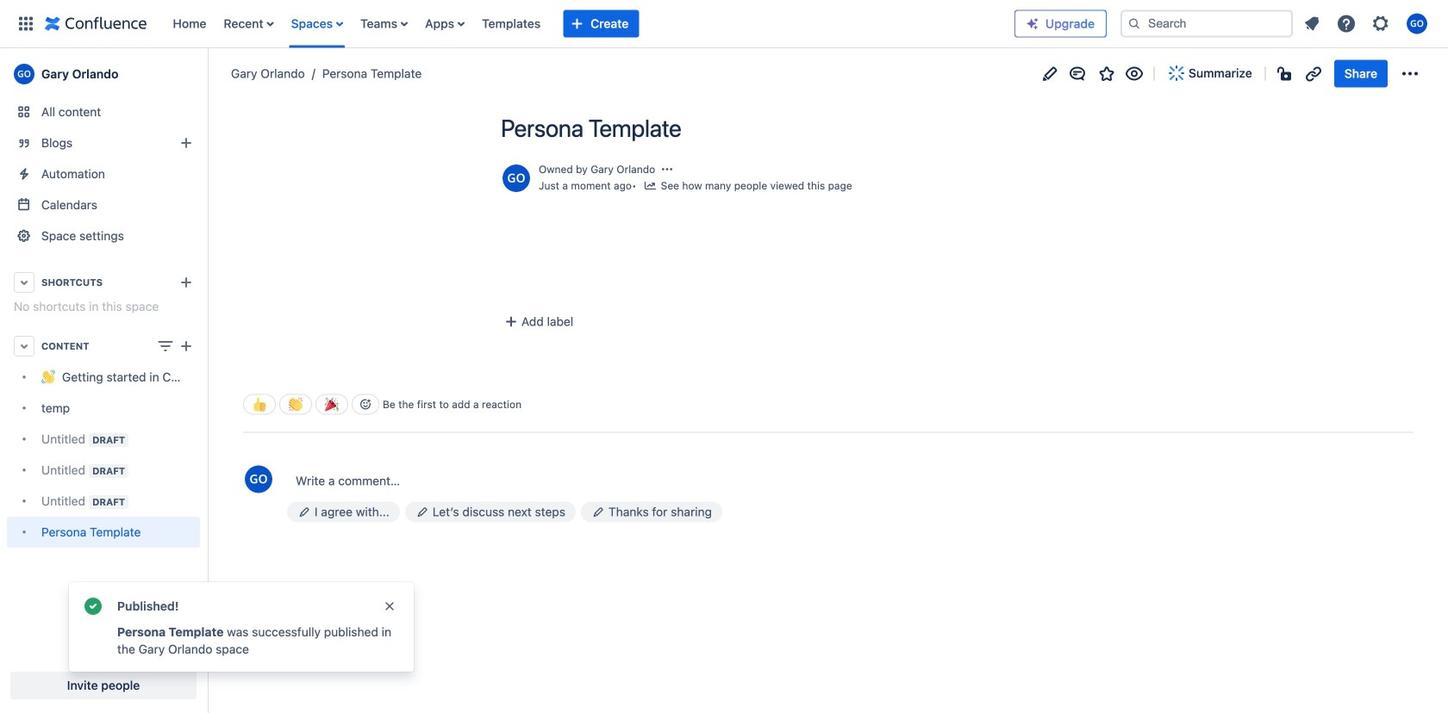 Task type: describe. For each thing, give the bounding box(es) containing it.
copy link image
[[1303, 63, 1324, 84]]

search image
[[1128, 17, 1141, 31]]

create a blog image
[[176, 133, 197, 153]]

global element
[[10, 0, 1015, 48]]

notification icon image
[[1302, 13, 1322, 34]]

Add label text field
[[499, 313, 634, 331]]

premium image
[[1026, 17, 1040, 31]]

space element
[[0, 48, 207, 714]]

1 horizontal spatial more information about gary orlando image
[[501, 163, 532, 194]]

0 horizontal spatial more information about gary orlando image
[[243, 464, 274, 495]]

thanks for sharing element
[[581, 502, 722, 523]]

help icon image
[[1336, 13, 1357, 34]]

i agree with... element
[[287, 502, 400, 523]]

collapse sidebar image
[[188, 57, 226, 91]]

dismiss image
[[383, 600, 397, 614]]

list for premium 'image'
[[1297, 8, 1438, 39]]



Task type: locate. For each thing, give the bounding box(es) containing it.
no restrictions image
[[1276, 63, 1296, 84]]

1 horizontal spatial add a comment suggestion image
[[415, 506, 429, 519]]

1 horizontal spatial list
[[1297, 8, 1438, 39]]

your profile and preferences image
[[1407, 13, 1428, 34]]

Search field
[[1121, 10, 1293, 38]]

0 horizontal spatial list
[[164, 0, 1015, 48]]

1 vertical spatial more information about gary orlando image
[[243, 464, 274, 495]]

add a comment suggestion image inside the "thanks for sharing" "element"
[[591, 506, 605, 519]]

more information about gary orlando image
[[501, 163, 532, 194], [243, 464, 274, 495]]

confluence image
[[45, 13, 147, 34], [45, 13, 147, 34]]

success image
[[83, 597, 103, 617]]

0 horizontal spatial add a comment suggestion image
[[297, 506, 311, 519]]

add reaction image
[[359, 398, 372, 412]]

add a comment suggestion image for the "thanks for sharing" "element"
[[591, 506, 605, 519]]

add a comment suggestion image
[[297, 506, 311, 519], [415, 506, 429, 519], [591, 506, 605, 519]]

tree
[[7, 362, 200, 548]]

start watching image
[[1124, 63, 1145, 84]]

add shortcut image
[[176, 272, 197, 293]]

tree inside space element
[[7, 362, 200, 548]]

None search field
[[1121, 10, 1293, 38]]

add a comment suggestion image inside 'i agree with...' element
[[297, 506, 311, 519]]

edit this page image
[[1040, 63, 1060, 84]]

2 add a comment suggestion image from the left
[[415, 506, 429, 519]]

manage page ownership image
[[661, 162, 674, 176]]

add a comment suggestion image for let's discuss next steps element at the left bottom of the page
[[415, 506, 429, 519]]

settings icon image
[[1371, 13, 1391, 34]]

more actions image
[[1400, 63, 1421, 84]]

appswitcher icon image
[[16, 13, 36, 34]]

create image
[[176, 336, 197, 357]]

:tada: image
[[325, 398, 339, 412], [325, 398, 339, 412]]

:thumbsup: image
[[253, 398, 266, 412], [253, 398, 266, 412]]

change view image
[[155, 336, 176, 357]]

let's discuss next steps element
[[405, 502, 576, 523]]

0 vertical spatial more information about gary orlando image
[[501, 163, 532, 194]]

add a comment suggestion image for 'i agree with...' element
[[297, 506, 311, 519]]

add a comment suggestion image inside let's discuss next steps element
[[415, 506, 429, 519]]

1 add a comment suggestion image from the left
[[297, 506, 311, 519]]

star image
[[1097, 63, 1117, 84]]

:clap: image
[[289, 398, 303, 412], [289, 398, 303, 412]]

2 horizontal spatial add a comment suggestion image
[[591, 506, 605, 519]]

banner
[[0, 0, 1448, 48]]

3 add a comment suggestion image from the left
[[591, 506, 605, 519]]

list
[[164, 0, 1015, 48], [1297, 8, 1438, 39]]

list for appswitcher icon
[[164, 0, 1015, 48]]



Task type: vqa. For each thing, say whether or not it's contained in the screenshot.
More actions 'icon'
yes



